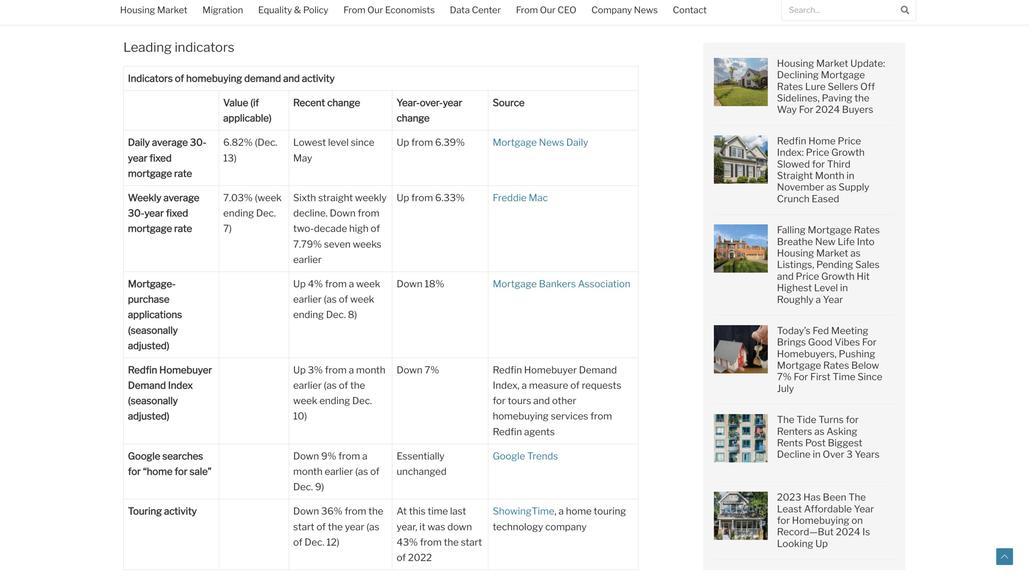 Task type: describe. For each thing, give the bounding box(es) containing it.
straight
[[777, 170, 813, 182]]

(dec.
[[255, 137, 277, 148]]

week inside the up 3% from a month earlier (as of the week ending dec. 10)
[[293, 395, 317, 407]]

company news link
[[584, 0, 665, 22]]

over-
[[420, 97, 443, 109]]

purchase
[[128, 293, 170, 305]]

a inside the up 3% from a month earlier (as of the week ending dec. 10)
[[349, 364, 354, 376]]

market inside falling mortgage rates breathe new life into housing market as listings, pending sales and price growth hit highest level in roughly a year
[[816, 247, 848, 259]]

google searches for "home for sale"
[[128, 450, 212, 477]]

it
[[419, 521, 425, 533]]

price inside falling mortgage rates breathe new life into housing market as listings, pending sales and price growth hit highest level in roughly a year
[[796, 270, 819, 282]]

up for up 4% from a week earlier (as of week ending dec. 8)
[[293, 278, 306, 290]]

redfin for redfin home price index: price growth slowed for third straight month in november as supply crunch eased
[[777, 135, 806, 147]]

year inside the 2023 has been the least affordable year for homebuying on record—but 2024 is looking up
[[854, 503, 874, 515]]

from inside up 4% from a week earlier (as of week ending dec. 8)
[[325, 278, 347, 290]]

sale"
[[190, 466, 212, 477]]

month for the
[[356, 364, 386, 376]]

,
[[554, 505, 557, 517]]

falling mortgage rates breathe new life into housing market as listings, pending sales and price growth hit highest level in roughly a year
[[777, 224, 880, 305]]

7.79%
[[293, 238, 322, 250]]

down inside sixth straight weekly decline. down from two-decade high of 7.79% seven weeks earlier
[[330, 207, 356, 219]]

touring
[[128, 505, 162, 517]]

economists
[[385, 4, 435, 15]]

home
[[566, 505, 592, 517]]

13)
[[223, 152, 237, 164]]

off
[[860, 81, 875, 92]]

contact
[[673, 4, 707, 15]]

dec. inside down 36% from the start of the year (as of dec. 12)
[[305, 536, 324, 548]]

of inside the up 3% from a month earlier (as of the week ending dec. 10)
[[339, 380, 348, 391]]

up for up 3% from a month earlier (as of the week ending dec. 10)
[[293, 364, 306, 376]]

two-
[[293, 223, 314, 235]]

1 vertical spatial week
[[350, 293, 374, 305]]

dec. inside down 9% from a month earlier (as of dec. 9)
[[293, 481, 313, 493]]

sixth straight weekly decline. down from two-decade high of 7.79% seven weeks earlier
[[293, 192, 387, 265]]

leading
[[123, 39, 172, 55]]

showingtime
[[493, 505, 554, 517]]

the inside at this time last year, it was down 43% from the start of 2022
[[444, 536, 459, 548]]

(as for 3%
[[324, 380, 337, 391]]

from inside at this time last year, it was down 43% from the start of 2022
[[420, 536, 442, 548]]

rates inside falling mortgage rates breathe new life into housing market as listings, pending sales and price growth hit highest level in roughly a year
[[854, 224, 880, 236]]

9%
[[321, 450, 336, 462]]

in for price
[[847, 170, 854, 182]]

30- for weekly
[[128, 207, 144, 219]]

touring activity
[[128, 505, 197, 517]]

mortgage inside falling mortgage rates breathe new life into housing market as listings, pending sales and price growth hit highest level in roughly a year
[[808, 224, 852, 236]]

index:
[[777, 147, 804, 158]]

tide
[[797, 414, 816, 426]]

rates inside housing market update: declining mortgage rates lure sellers off sidelines, paving the way for 2024 buyers
[[777, 81, 803, 92]]

and inside 'redfin homebuyer demand index, a measure of requests for tours and other homebuying services from redfin agents'
[[533, 395, 550, 407]]

the inside the 2023 has been the least affordable year for homebuying on record—but 2024 is looking up
[[849, 491, 866, 503]]

level
[[328, 137, 349, 148]]

way
[[777, 104, 797, 116]]

price up the month
[[806, 147, 829, 158]]

up from 6.33%
[[397, 192, 465, 204]]

(as for 4%
[[324, 293, 337, 305]]

today's fed meeting brings good vibes for homebuyers, pushing mortgage rates below 7% for first time since july
[[777, 325, 882, 394]]

of inside up 4% from a week earlier (as of week ending dec. 8)
[[339, 293, 348, 305]]

falling
[[777, 224, 806, 236]]

2023 has been the least affordable year for homebuying on record—but 2024 is looking up
[[777, 491, 874, 550]]

redfin home price index: price growth slowed for third straight month in november as supply crunch eased
[[777, 135, 869, 205]]

a inside , a home touring technology company
[[559, 505, 564, 517]]

as inside the tide turns for renters as asking rents post biggest decline in over 3 years
[[814, 425, 825, 437]]

freddie mac
[[493, 192, 548, 204]]

down 18%
[[397, 278, 444, 290]]

homebuying inside 'redfin homebuyer demand index, a measure of requests for tours and other homebuying services from redfin agents'
[[493, 410, 549, 422]]

this
[[409, 505, 426, 517]]

6.82%
[[223, 137, 253, 148]]

7.03%
[[223, 192, 253, 204]]

news for company
[[634, 4, 658, 15]]

down 9% from a month earlier (as of dec. 9)
[[293, 450, 380, 493]]

google for google trends
[[493, 450, 525, 462]]

for inside redfin home price index: price growth slowed for third straight month in november as supply crunch eased
[[812, 158, 825, 170]]

2024 inside housing market update: declining mortgage rates lure sellers off sidelines, paving the way for 2024 buyers
[[816, 104, 840, 116]]

recent
[[293, 97, 325, 109]]

vibes
[[835, 336, 860, 348]]

year inside year-over-year change
[[443, 97, 462, 109]]

redfin homebuyer demand index, a measure of requests for tours and other homebuying services from redfin agents
[[493, 364, 621, 438]]

adjusted) inside redfin homebuyer demand index (seasonally adjusted)
[[128, 410, 169, 422]]

down for down 36% from the start of the year (as of dec. 12)
[[293, 505, 319, 517]]

least
[[777, 503, 802, 515]]

google for google searches for "home for sale"
[[128, 450, 160, 462]]

center
[[472, 4, 501, 15]]

1 vertical spatial activity
[[164, 505, 197, 517]]

the tide turns for renters as asking rents post biggest decline in over 3 years
[[777, 414, 880, 460]]

the inside the tide turns for renters as asking rents post biggest decline in over 3 years
[[777, 414, 795, 426]]

from inside down 36% from the start of the year (as of dec. 12)
[[345, 505, 366, 517]]

housing market update: declining mortgage rates lure sellers off sidelines, paving the way for 2024 buyers
[[777, 57, 885, 116]]

housing inside falling mortgage rates breathe new life into housing market as listings, pending sales and price growth hit highest level in roughly a year
[[777, 247, 814, 259]]

down 7%
[[397, 364, 439, 376]]

since
[[351, 137, 374, 148]]

from inside the up 3% from a month earlier (as of the week ending dec. 10)
[[325, 364, 347, 376]]

renters
[[777, 425, 812, 437]]

data center link
[[442, 0, 508, 22]]

demand
[[244, 73, 281, 84]]

indicators
[[175, 39, 234, 55]]

redfin homebuyer demand index (seasonally adjusted)
[[128, 364, 212, 422]]

highest
[[777, 282, 812, 294]]

trends
[[527, 450, 558, 462]]

third
[[827, 158, 851, 170]]

mac
[[529, 192, 548, 204]]

18%
[[425, 278, 444, 290]]

3%
[[308, 364, 323, 376]]

up inside the 2023 has been the least affordable year for homebuying on record—but 2024 is looking up
[[815, 538, 828, 550]]

0 vertical spatial activity
[[302, 73, 335, 84]]

other
[[552, 395, 576, 407]]

0 horizontal spatial homebuying
[[186, 73, 242, 84]]

rates inside today's fed meeting brings good vibes for homebuyers, pushing mortgage rates below 7% for first time since july
[[823, 360, 849, 371]]

data center
[[450, 4, 501, 15]]

affordable
[[804, 503, 852, 515]]

9)
[[315, 481, 324, 493]]

fixed for weekly
[[166, 207, 188, 219]]

for inside 'redfin homebuyer demand index, a measure of requests for tours and other homebuying services from redfin agents'
[[493, 395, 506, 407]]

as inside redfin home price index: price growth slowed for third straight month in november as supply crunch eased
[[826, 181, 837, 193]]

at this time last year, it was down 43% from the start of 2022
[[397, 505, 482, 564]]

homebuyer for index,
[[524, 364, 577, 376]]

(seasonally inside mortgage- purchase applications (seasonally adjusted)
[[128, 324, 178, 336]]

listings,
[[777, 259, 814, 271]]

3
[[847, 449, 853, 460]]

our for economists
[[367, 4, 383, 15]]

from inside sixth straight weekly decline. down from two-decade high of 7.79% seven weeks earlier
[[358, 207, 379, 219]]

Search... search field
[[782, 0, 894, 20]]

up 4% from a week earlier (as of week ending dec. 8)
[[293, 278, 380, 321]]

fed
[[813, 325, 829, 337]]

year,
[[397, 521, 417, 533]]

ending inside up 4% from a week earlier (as of week ending dec. 8)
[[293, 309, 324, 321]]

freddie
[[493, 192, 527, 204]]

mortgage for daily
[[128, 168, 172, 179]]

fixed for daily
[[149, 152, 172, 164]]

10)
[[293, 410, 307, 422]]

2023
[[777, 491, 801, 503]]

mortgage inside housing market update: declining mortgage rates lure sellers off sidelines, paving the way for 2024 buyers
[[821, 69, 865, 81]]

earlier for 9%
[[325, 466, 353, 477]]

average for daily
[[152, 137, 188, 148]]

month
[[815, 170, 844, 182]]

43%
[[397, 536, 418, 548]]

equality
[[258, 4, 292, 15]]

pushing
[[839, 348, 875, 360]]

may
[[293, 152, 312, 164]]

weekly
[[355, 192, 387, 204]]

applicable)
[[223, 112, 272, 124]]



Task type: locate. For each thing, give the bounding box(es) containing it.
fixed inside weekly average 30-year fixed mortgage rate
[[166, 207, 188, 219]]

up inside the up 3% from a month earlier (as of the week ending dec. 10)
[[293, 364, 306, 376]]

ending inside 7.03% (week ending dec. 7)
[[223, 207, 254, 219]]

0 vertical spatial 30-
[[190, 137, 206, 148]]

for left first
[[794, 371, 808, 383]]

and
[[283, 73, 300, 84], [777, 270, 794, 282], [533, 395, 550, 407]]

in right level
[[840, 282, 848, 294]]

for down index,
[[493, 395, 506, 407]]

our
[[367, 4, 383, 15], [540, 4, 556, 15]]

30- for daily
[[190, 137, 206, 148]]

rates up way
[[777, 81, 803, 92]]

adjusted) inside mortgage- purchase applications (seasonally adjusted)
[[128, 340, 169, 352]]

for for lure
[[799, 104, 813, 116]]

1 vertical spatial adjusted)
[[128, 410, 169, 422]]

our inside from our economists link
[[367, 4, 383, 15]]

1 vertical spatial average
[[164, 192, 199, 204]]

0 horizontal spatial rates
[[777, 81, 803, 92]]

lowest level since may
[[293, 137, 374, 164]]

from left 6.39%
[[411, 137, 433, 148]]

2 mortgage from the top
[[128, 223, 172, 235]]

from right 36%
[[345, 505, 366, 517]]

0 vertical spatial for
[[799, 104, 813, 116]]

0 horizontal spatial start
[[293, 521, 314, 533]]

year-
[[397, 97, 420, 109]]

start inside down 36% from the start of the year (as of dec. 12)
[[293, 521, 314, 533]]

from inside from our ceo link
[[516, 4, 538, 15]]

homebuyer inside 'redfin homebuyer demand index, a measure of requests for tours and other homebuying services from redfin agents'
[[524, 364, 577, 376]]

1 vertical spatial rate
[[174, 223, 192, 235]]

7% inside today's fed meeting brings good vibes for homebuyers, pushing mortgage rates below 7% for first time since july
[[777, 371, 792, 383]]

0 vertical spatial as
[[826, 181, 837, 193]]

and right demand
[[283, 73, 300, 84]]

roughly
[[777, 294, 814, 305]]

market inside the housing market link
[[157, 4, 187, 15]]

0 vertical spatial news
[[634, 4, 658, 15]]

news for mortgage
[[539, 137, 564, 148]]

housing for housing market update: declining mortgage rates lure sellers off sidelines, paving the way for 2024 buyers
[[777, 57, 814, 69]]

1 horizontal spatial activity
[[302, 73, 335, 84]]

homebuying
[[186, 73, 242, 84], [493, 410, 549, 422]]

as left supply
[[826, 181, 837, 193]]

in inside the tide turns for renters as asking rents post biggest decline in over 3 years
[[813, 449, 821, 460]]

over
[[823, 449, 844, 460]]

the
[[777, 414, 795, 426], [849, 491, 866, 503]]

dec.
[[256, 207, 276, 219], [326, 309, 346, 321], [352, 395, 372, 407], [293, 481, 313, 493], [305, 536, 324, 548]]

association
[[578, 278, 631, 290]]

a inside falling mortgage rates breathe new life into housing market as listings, pending sales and price growth hit highest level in roughly a year
[[816, 294, 821, 305]]

mortgage bankers association link
[[493, 278, 631, 290]]

eased
[[812, 193, 839, 205]]

market
[[157, 4, 187, 15], [816, 57, 848, 69], [816, 247, 848, 259]]

2 (seasonally from the top
[[128, 395, 178, 407]]

0 vertical spatial 2024
[[816, 104, 840, 116]]

demand inside 'redfin homebuyer demand index, a measure of requests for tours and other homebuying services from redfin agents'
[[579, 364, 617, 376]]

homebuyer up measure
[[524, 364, 577, 376]]

for inside the tide turns for renters as asking rents post biggest decline in over 3 years
[[846, 414, 859, 426]]

down for down 9% from a month earlier (as of dec. 9)
[[293, 450, 319, 462]]

growth left "hit" at the right of page
[[821, 270, 855, 282]]

in left over
[[813, 449, 821, 460]]

from right policy
[[343, 4, 365, 15]]

(as inside up 4% from a week earlier (as of week ending dec. 8)
[[324, 293, 337, 305]]

in for turns
[[813, 449, 821, 460]]

technology
[[493, 521, 543, 533]]

earlier down 9%
[[325, 466, 353, 477]]

1 vertical spatial 30-
[[128, 207, 144, 219]]

for right 'vibes'
[[862, 336, 877, 348]]

and up roughly on the right of page
[[777, 270, 794, 282]]

brings
[[777, 336, 806, 348]]

0 vertical spatial homebuying
[[186, 73, 242, 84]]

demand inside redfin homebuyer demand index (seasonally adjusted)
[[128, 380, 166, 391]]

2 horizontal spatial as
[[850, 247, 861, 259]]

month inside down 9% from a month earlier (as of dec. 9)
[[293, 466, 323, 477]]

seven
[[324, 238, 351, 250]]

1 horizontal spatial the
[[849, 491, 866, 503]]

homebuying down tours
[[493, 410, 549, 422]]

homebuying up value at the left of the page
[[186, 73, 242, 84]]

from for from our economists
[[343, 4, 365, 15]]

demand for redfin homebuyer demand index, a measure of requests for tours and other homebuying services from redfin agents
[[579, 364, 617, 376]]

down for down 7%
[[397, 364, 423, 376]]

as up "hit" at the right of page
[[850, 247, 861, 259]]

last
[[450, 505, 466, 517]]

1 mortgage from the top
[[128, 168, 172, 179]]

month for dec.
[[293, 466, 323, 477]]

1 horizontal spatial 30-
[[190, 137, 206, 148]]

a up tours
[[522, 380, 527, 391]]

0 horizontal spatial google
[[128, 450, 160, 462]]

(seasonally inside redfin homebuyer demand index (seasonally adjusted)
[[128, 395, 178, 407]]

(if
[[250, 97, 259, 109]]

google left the trends
[[493, 450, 525, 462]]

0 vertical spatial the
[[777, 414, 795, 426]]

earlier inside sixth straight weekly decline. down from two-decade high of 7.79% seven weeks earlier
[[293, 254, 322, 265]]

ending down '7.03%'
[[223, 207, 254, 219]]

market up level
[[816, 247, 848, 259]]

year
[[823, 294, 843, 305], [854, 503, 874, 515]]

redfin for redfin homebuyer demand index, a measure of requests for tours and other homebuying services from redfin agents
[[493, 364, 522, 376]]

0 vertical spatial housing
[[120, 4, 155, 15]]

2024
[[816, 104, 840, 116], [836, 526, 860, 538]]

(as inside down 36% from the start of the year (as of dec. 12)
[[366, 521, 379, 533]]

1 horizontal spatial and
[[533, 395, 550, 407]]

0 horizontal spatial homebuyer
[[159, 364, 212, 376]]

company
[[545, 521, 587, 533]]

dec. inside up 4% from a week earlier (as of week ending dec. 8)
[[326, 309, 346, 321]]

0 vertical spatial fixed
[[149, 152, 172, 164]]

1 horizontal spatial rates
[[823, 360, 849, 371]]

new
[[815, 236, 836, 247]]

from
[[411, 137, 433, 148], [411, 192, 433, 204], [358, 207, 379, 219], [325, 278, 347, 290], [325, 364, 347, 376], [590, 410, 612, 422], [338, 450, 360, 462], [345, 505, 366, 517], [420, 536, 442, 548]]

2024 down lure
[[816, 104, 840, 116]]

on
[[852, 515, 863, 526]]

demand up requests
[[579, 364, 617, 376]]

of inside at this time last year, it was down 43% from the start of 2022
[[397, 552, 406, 564]]

price up third
[[838, 135, 861, 147]]

dec. inside 7.03% (week ending dec. 7)
[[256, 207, 276, 219]]

0 horizontal spatial the
[[777, 414, 795, 426]]

sixth
[[293, 192, 316, 204]]

, a home touring technology company
[[493, 505, 626, 533]]

6.33%
[[435, 192, 465, 204]]

from down weekly
[[358, 207, 379, 219]]

mortgage- purchase applications (seasonally adjusted)
[[128, 278, 182, 352]]

rates up sales at the top of page
[[854, 224, 880, 236]]

2 vertical spatial for
[[794, 371, 808, 383]]

the left tide
[[777, 414, 795, 426]]

1 vertical spatial rates
[[854, 224, 880, 236]]

30- inside daily average 30- year fixed mortgage rate
[[190, 137, 206, 148]]

year up 6.39%
[[443, 97, 462, 109]]

0 horizontal spatial 30-
[[128, 207, 144, 219]]

from left ceo
[[516, 4, 538, 15]]

0 horizontal spatial activity
[[164, 505, 197, 517]]

1 horizontal spatial start
[[461, 536, 482, 548]]

year up fed
[[823, 294, 843, 305]]

rates down 'vibes'
[[823, 360, 849, 371]]

been
[[823, 491, 846, 503]]

market up leading indicators
[[157, 4, 187, 15]]

from right 3%
[[325, 364, 347, 376]]

and down measure
[[533, 395, 550, 407]]

0 horizontal spatial month
[[293, 466, 323, 477]]

0 vertical spatial ending
[[223, 207, 254, 219]]

0 vertical spatial week
[[356, 278, 380, 290]]

year inside down 36% from the start of the year (as of dec. 12)
[[345, 521, 364, 533]]

1 vertical spatial market
[[816, 57, 848, 69]]

0 vertical spatial average
[[152, 137, 188, 148]]

google trends link
[[493, 450, 558, 462]]

up right weekly
[[397, 192, 409, 204]]

slowed
[[777, 158, 810, 170]]

market inside housing market update: declining mortgage rates lure sellers off sidelines, paving the way for 2024 buyers
[[816, 57, 848, 69]]

1 google from the left
[[128, 450, 160, 462]]

mortgage-
[[128, 278, 176, 290]]

housing inside housing market update: declining mortgage rates lure sellers off sidelines, paving the way for 2024 buyers
[[777, 57, 814, 69]]

growth up the month
[[831, 147, 865, 158]]

for right "turns"
[[846, 414, 859, 426]]

up inside up 4% from a week earlier (as of week ending dec. 8)
[[293, 278, 306, 290]]

1 horizontal spatial news
[[634, 4, 658, 15]]

average inside weekly average 30-year fixed mortgage rate
[[164, 192, 199, 204]]

(week
[[255, 192, 282, 204]]

mortgage down the source
[[493, 137, 537, 148]]

year up is
[[854, 503, 874, 515]]

1 horizontal spatial as
[[826, 181, 837, 193]]

google up the "home
[[128, 450, 160, 462]]

2 google from the left
[[493, 450, 525, 462]]

homebuyer inside redfin homebuyer demand index (seasonally adjusted)
[[159, 364, 212, 376]]

week
[[356, 278, 380, 290], [350, 293, 374, 305], [293, 395, 317, 407]]

daily inside daily average 30- year fixed mortgage rate
[[128, 137, 150, 148]]

redfin inside redfin homebuyer demand index (seasonally adjusted)
[[128, 364, 157, 376]]

(as inside down 9% from a month earlier (as of dec. 9)
[[355, 466, 368, 477]]

for inside the 2023 has been the least affordable year for homebuying on record—but 2024 is looking up
[[777, 515, 790, 526]]

1 from from the left
[[343, 4, 365, 15]]

0 vertical spatial adjusted)
[[128, 340, 169, 352]]

housing up leading
[[120, 4, 155, 15]]

0 vertical spatial mortgage
[[128, 168, 172, 179]]

a right roughly on the right of page
[[816, 294, 821, 305]]

change down year- at left top
[[397, 112, 430, 124]]

essentially unchanged
[[397, 450, 447, 477]]

1 vertical spatial housing
[[777, 57, 814, 69]]

growth inside redfin home price index: price growth slowed for third straight month in november as supply crunch eased
[[831, 147, 865, 158]]

for down 2023
[[777, 515, 790, 526]]

1 our from the left
[[367, 4, 383, 15]]

month inside the up 3% from a month earlier (as of the week ending dec. 10)
[[356, 364, 386, 376]]

homebuyer for index
[[159, 364, 212, 376]]

ending down 3%
[[319, 395, 350, 407]]

2 horizontal spatial rates
[[854, 224, 880, 236]]

up down year- at left top
[[397, 137, 409, 148]]

mortgage down weekly
[[128, 223, 172, 235]]

1 rate from the top
[[174, 168, 192, 179]]

1 vertical spatial demand
[[128, 380, 166, 391]]

up left 3%
[[293, 364, 306, 376]]

weekly
[[128, 192, 161, 204]]

year inside weekly average 30-year fixed mortgage rate
[[144, 207, 164, 219]]

change right recent on the top left
[[327, 97, 360, 109]]

earlier for 3%
[[293, 380, 322, 391]]

1 horizontal spatial homebuyer
[[524, 364, 577, 376]]

None search field
[[781, 0, 916, 21]]

from inside down 9% from a month earlier (as of dec. 9)
[[338, 450, 360, 462]]

year up weekly
[[128, 152, 147, 164]]

0 vertical spatial month
[[356, 364, 386, 376]]

0 horizontal spatial as
[[814, 425, 825, 437]]

rate up weekly average 30-year fixed mortgage rate
[[174, 168, 192, 179]]

1 vertical spatial fixed
[[166, 207, 188, 219]]

1 horizontal spatial change
[[397, 112, 430, 124]]

(as inside the up 3% from a month earlier (as of the week ending dec. 10)
[[324, 380, 337, 391]]

1 vertical spatial growth
[[821, 270, 855, 282]]

up for up from 6.33%
[[397, 192, 409, 204]]

for down searches at left bottom
[[175, 466, 188, 477]]

start inside at this time last year, it was down 43% from the start of 2022
[[461, 536, 482, 548]]

from for from our ceo
[[516, 4, 538, 15]]

1 horizontal spatial homebuying
[[493, 410, 549, 422]]

1 vertical spatial ending
[[293, 309, 324, 321]]

month up 9)
[[293, 466, 323, 477]]

(as
[[324, 293, 337, 305], [324, 380, 337, 391], [355, 466, 368, 477], [366, 521, 379, 533]]

2 horizontal spatial and
[[777, 270, 794, 282]]

0 vertical spatial market
[[157, 4, 187, 15]]

housing down the falling
[[777, 247, 814, 259]]

rates
[[777, 81, 803, 92], [854, 224, 880, 236], [823, 360, 849, 371]]

30- inside weekly average 30-year fixed mortgage rate
[[128, 207, 144, 219]]

weekly average 30-year fixed mortgage rate
[[128, 192, 199, 235]]

a up 8)
[[349, 278, 354, 290]]

down for down 18%
[[397, 278, 423, 290]]

0 horizontal spatial daily
[[128, 137, 150, 148]]

the right been
[[849, 491, 866, 503]]

1 vertical spatial 2024
[[836, 526, 860, 538]]

1 vertical spatial and
[[777, 270, 794, 282]]

company
[[591, 4, 632, 15]]

1 vertical spatial (seasonally
[[128, 395, 178, 407]]

freddie mac link
[[493, 192, 548, 204]]

1 horizontal spatial from
[[516, 4, 538, 15]]

housing up lure
[[777, 57, 814, 69]]

1 vertical spatial in
[[840, 282, 848, 294]]

0 vertical spatial growth
[[831, 147, 865, 158]]

1 horizontal spatial google
[[493, 450, 525, 462]]

rate for daily
[[174, 168, 192, 179]]

earlier down 7.79%
[[293, 254, 322, 265]]

our inside from our ceo link
[[540, 4, 556, 15]]

1 vertical spatial year
[[854, 503, 874, 515]]

0 horizontal spatial our
[[367, 4, 383, 15]]

activity up 'recent change'
[[302, 73, 335, 84]]

1 horizontal spatial 7%
[[777, 371, 792, 383]]

mortgage up paving
[[821, 69, 865, 81]]

change inside year-over-year change
[[397, 112, 430, 124]]

from down requests
[[590, 410, 612, 422]]

market for housing market
[[157, 4, 187, 15]]

0 horizontal spatial from
[[343, 4, 365, 15]]

0 vertical spatial change
[[327, 97, 360, 109]]

demand left the index at the bottom
[[128, 380, 166, 391]]

1 vertical spatial for
[[862, 336, 877, 348]]

0 vertical spatial year
[[823, 294, 843, 305]]

for left the "home
[[128, 466, 141, 477]]

hit
[[857, 270, 870, 282]]

mortgage news daily
[[493, 137, 590, 148]]

0 horizontal spatial news
[[539, 137, 564, 148]]

news
[[634, 4, 658, 15], [539, 137, 564, 148]]

in right the month
[[847, 170, 854, 182]]

2 vertical spatial rates
[[823, 360, 849, 371]]

2 adjusted) from the top
[[128, 410, 169, 422]]

sellers
[[828, 81, 858, 92]]

mortgage left the "bankers"
[[493, 278, 537, 290]]

first
[[810, 371, 831, 383]]

market for housing market update: declining mortgage rates lure sellers off sidelines, paving the way for 2024 buyers
[[816, 57, 848, 69]]

as inside falling mortgage rates breathe new life into housing market as listings, pending sales and price growth hit highest level in roughly a year
[[850, 247, 861, 259]]

2 vertical spatial in
[[813, 449, 821, 460]]

the inside housing market update: declining mortgage rates lure sellers off sidelines, paving the way for 2024 buyers
[[855, 92, 870, 104]]

of inside 'redfin homebuyer demand index, a measure of requests for tours and other homebuying services from redfin agents'
[[570, 380, 580, 391]]

1 vertical spatial start
[[461, 536, 482, 548]]

mortgage for weekly
[[128, 223, 172, 235]]

earlier down 3%
[[293, 380, 322, 391]]

source
[[493, 97, 525, 109]]

equality & policy
[[258, 4, 328, 15]]

home
[[808, 135, 836, 147]]

from left "6.33%"
[[411, 192, 433, 204]]

1 vertical spatial month
[[293, 466, 323, 477]]

0 vertical spatial rate
[[174, 168, 192, 179]]

0 horizontal spatial 7%
[[425, 364, 439, 376]]

0 vertical spatial start
[[293, 521, 314, 533]]

average inside daily average 30- year fixed mortgage rate
[[152, 137, 188, 148]]

has
[[803, 491, 821, 503]]

below
[[851, 360, 879, 371]]

homebuying
[[792, 515, 850, 526]]

update:
[[850, 57, 885, 69]]

year-over-year change
[[397, 97, 462, 124]]

2 our from the left
[[540, 4, 556, 15]]

2 vertical spatial as
[[814, 425, 825, 437]]

sales
[[855, 259, 880, 271]]

earlier inside up 4% from a week earlier (as of week ending dec. 8)
[[293, 293, 322, 305]]

fixed
[[149, 152, 172, 164], [166, 207, 188, 219]]

earlier for 4%
[[293, 293, 322, 305]]

6.82% (dec. 13)
[[223, 137, 277, 164]]

change
[[327, 97, 360, 109], [397, 112, 430, 124]]

0 vertical spatial in
[[847, 170, 854, 182]]

a inside down 9% from a month earlier (as of dec. 9)
[[362, 450, 367, 462]]

1 horizontal spatial year
[[854, 503, 874, 515]]

growth inside falling mortgage rates breathe new life into housing market as listings, pending sales and price growth hit highest level in roughly a year
[[821, 270, 855, 282]]

0 horizontal spatial year
[[823, 294, 843, 305]]

ending inside the up 3% from a month earlier (as of the week ending dec. 10)
[[319, 395, 350, 407]]

for inside housing market update: declining mortgage rates lure sellers off sidelines, paving the way for 2024 buyers
[[799, 104, 813, 116]]

a inside 'redfin homebuyer demand index, a measure of requests for tours and other homebuying services from redfin agents'
[[522, 380, 527, 391]]

from right 4% on the left
[[325, 278, 347, 290]]

ending
[[223, 207, 254, 219], [293, 309, 324, 321], [319, 395, 350, 407]]

2 homebuyer from the left
[[524, 364, 577, 376]]

rate for weekly
[[174, 223, 192, 235]]

mortgage up weekly
[[128, 168, 172, 179]]

ending down 4% on the left
[[293, 309, 324, 321]]

2 from from the left
[[516, 4, 538, 15]]

our for ceo
[[540, 4, 556, 15]]

and inside falling mortgage rates breathe new life into housing market as listings, pending sales and price growth hit highest level in roughly a year
[[777, 270, 794, 282]]

buyers
[[842, 104, 873, 116]]

1 vertical spatial mortgage
[[128, 223, 172, 235]]

30- down weekly
[[128, 207, 144, 219]]

30- left 6.82%
[[190, 137, 206, 148]]

today's
[[777, 325, 811, 337]]

earlier down 4% on the left
[[293, 293, 322, 305]]

0 vertical spatial and
[[283, 73, 300, 84]]

a right 9%
[[362, 450, 367, 462]]

contact link
[[665, 0, 714, 22]]

1 homebuyer from the left
[[159, 364, 212, 376]]

in inside falling mortgage rates breathe new life into housing market as listings, pending sales and price growth hit highest level in roughly a year
[[840, 282, 848, 294]]

down inside down 9% from a month earlier (as of dec. 9)
[[293, 450, 319, 462]]

from right 9%
[[338, 450, 360, 462]]

year left 'year,'
[[345, 521, 364, 533]]

fixed inside daily average 30- year fixed mortgage rate
[[149, 152, 172, 164]]

redfin for redfin homebuyer demand index (seasonally adjusted)
[[128, 364, 157, 376]]

1 (seasonally from the top
[[128, 324, 178, 336]]

rate inside daily average 30- year fixed mortgage rate
[[174, 168, 192, 179]]

month left down 7%
[[356, 364, 386, 376]]

up left 4% on the left
[[293, 278, 306, 290]]

2 vertical spatial market
[[816, 247, 848, 259]]

life
[[838, 236, 855, 247]]

adjusted) down the index at the bottom
[[128, 410, 169, 422]]

november
[[777, 181, 824, 193]]

search image
[[901, 6, 909, 14]]

decade
[[314, 223, 347, 235]]

a right ","
[[559, 505, 564, 517]]

recent change
[[293, 97, 360, 109]]

activity right touring
[[164, 505, 197, 517]]

mortgage down brings
[[777, 360, 821, 371]]

time
[[833, 371, 856, 383]]

year inside falling mortgage rates breathe new life into housing market as listings, pending sales and price growth hit highest level in roughly a year
[[823, 294, 843, 305]]

30-
[[190, 137, 206, 148], [128, 207, 144, 219]]

market up the sellers
[[816, 57, 848, 69]]

(seasonally down the index at the bottom
[[128, 395, 178, 407]]

post
[[805, 437, 826, 449]]

mortgage inside weekly average 30-year fixed mortgage rate
[[128, 223, 172, 235]]

2 vertical spatial and
[[533, 395, 550, 407]]

high
[[349, 223, 369, 235]]

(as for 9%
[[355, 466, 368, 477]]

2 daily from the left
[[566, 137, 588, 148]]

1 daily from the left
[[128, 137, 150, 148]]

1 vertical spatial the
[[849, 491, 866, 503]]

year inside daily average 30- year fixed mortgage rate
[[128, 152, 147, 164]]

a
[[349, 278, 354, 290], [816, 294, 821, 305], [349, 364, 354, 376], [522, 380, 527, 391], [362, 450, 367, 462], [559, 505, 564, 517]]

for right way
[[799, 104, 813, 116]]

from inside 'redfin homebuyer demand index, a measure of requests for tours and other homebuying services from redfin agents'
[[590, 410, 612, 422]]

down inside down 36% from the start of the year (as of dec. 12)
[[293, 505, 319, 517]]

1 adjusted) from the top
[[128, 340, 169, 352]]

2 vertical spatial week
[[293, 395, 317, 407]]

(seasonally down applications
[[128, 324, 178, 336]]

homebuyer up the index at the bottom
[[159, 364, 212, 376]]

demand for redfin homebuyer demand index (seasonally adjusted)
[[128, 380, 166, 391]]

adjusted) down applications
[[128, 340, 169, 352]]

of inside down 9% from a month earlier (as of dec. 9)
[[370, 466, 380, 477]]

month
[[356, 364, 386, 376], [293, 466, 323, 477]]

our left ceo
[[540, 4, 556, 15]]

1 vertical spatial news
[[539, 137, 564, 148]]

a inside up 4% from a week earlier (as of week ending dec. 8)
[[349, 278, 354, 290]]

applications
[[128, 309, 182, 321]]

homebuyer
[[159, 364, 212, 376], [524, 364, 577, 376]]

mortgage
[[128, 168, 172, 179], [128, 223, 172, 235]]

for left third
[[812, 158, 825, 170]]

good
[[808, 336, 833, 348]]

tours
[[508, 395, 531, 407]]

news inside company news link
[[634, 4, 658, 15]]

0 vertical spatial demand
[[579, 364, 617, 376]]

average for weekly
[[164, 192, 199, 204]]

earlier inside down 9% from a month earlier (as of dec. 9)
[[325, 466, 353, 477]]

decline.
[[293, 207, 328, 219]]

2024 left is
[[836, 526, 860, 538]]

2 vertical spatial housing
[[777, 247, 814, 259]]

weeks
[[353, 238, 382, 250]]

mortgage inside today's fed meeting brings good vibes for homebuyers, pushing mortgage rates below 7% for first time since july
[[777, 360, 821, 371]]

a right 3%
[[349, 364, 354, 376]]

the inside the up 3% from a month earlier (as of the week ending dec. 10)
[[350, 380, 365, 391]]

2 vertical spatial ending
[[319, 395, 350, 407]]

dec. inside the up 3% from a month earlier (as of the week ending dec. 10)
[[352, 395, 372, 407]]

8)
[[348, 309, 357, 321]]

housing for housing market
[[120, 4, 155, 15]]

0 vertical spatial rates
[[777, 81, 803, 92]]

2024 inside the 2023 has been the least affordable year for homebuying on record—but 2024 is looking up
[[836, 526, 860, 538]]

0 horizontal spatial change
[[327, 97, 360, 109]]

1 horizontal spatial daily
[[566, 137, 588, 148]]

rate left 7)
[[174, 223, 192, 235]]

price up roughly on the right of page
[[796, 270, 819, 282]]

of inside sixth straight weekly decline. down from two-decade high of 7.79% seven weeks earlier
[[371, 223, 380, 235]]

up for up from 6.39%
[[397, 137, 409, 148]]

for for for
[[794, 371, 808, 383]]

1 vertical spatial as
[[850, 247, 861, 259]]

up down homebuying
[[815, 538, 828, 550]]

2 rate from the top
[[174, 223, 192, 235]]

searches
[[162, 450, 203, 462]]

time
[[428, 505, 448, 517]]

1 vertical spatial change
[[397, 112, 430, 124]]

0 horizontal spatial demand
[[128, 380, 166, 391]]

mortgage down eased
[[808, 224, 852, 236]]

down
[[330, 207, 356, 219], [397, 278, 423, 290], [397, 364, 423, 376], [293, 450, 319, 462], [293, 505, 319, 517]]

0 horizontal spatial and
[[283, 73, 300, 84]]

1 horizontal spatial month
[[356, 364, 386, 376]]

from down was
[[420, 536, 442, 548]]

rate
[[174, 168, 192, 179], [174, 223, 192, 235]]

leading indicators
[[123, 39, 234, 55]]

year down weekly
[[144, 207, 164, 219]]



Task type: vqa. For each thing, say whether or not it's contained in the screenshot.
Our
yes



